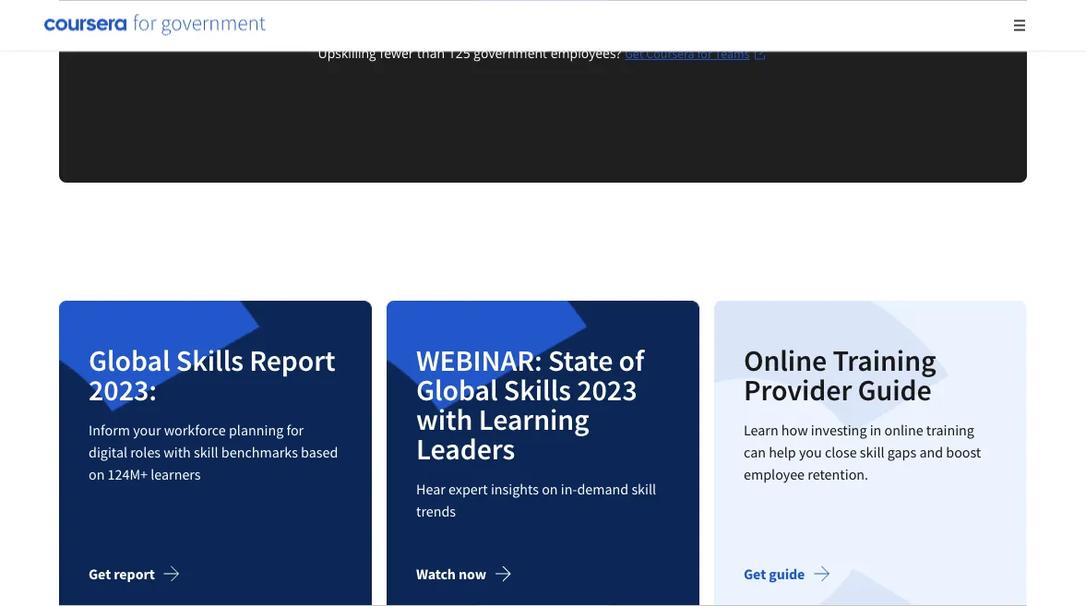 Task type: vqa. For each thing, say whether or not it's contained in the screenshot.


Task type: describe. For each thing, give the bounding box(es) containing it.
webinar:
[[416, 341, 542, 378]]

investing
[[811, 421, 867, 439]]

global inside 'webinar: state of global skills 2023 with learning leaders'
[[416, 371, 498, 408]]

roles
[[130, 443, 161, 461]]

boost
[[946, 443, 981, 461]]

get for report
[[89, 565, 111, 583]]

fewer
[[380, 44, 414, 62]]

leaders
[[416, 430, 515, 467]]

now
[[459, 565, 486, 583]]

for inside inform your workforce planning for digital roles with skill benchmarks based on 124m+ learners
[[287, 421, 304, 439]]

get report button
[[89, 552, 195, 596]]

can
[[744, 443, 766, 461]]

based
[[301, 443, 338, 461]]

online
[[744, 341, 827, 378]]

your
[[133, 421, 161, 439]]

global skills report 2023:
[[89, 341, 336, 408]]

inform your workforce planning for digital roles with skill benchmarks based on 124m+ learners
[[89, 421, 338, 483]]

planning
[[229, 421, 284, 439]]

get guide
[[744, 565, 805, 583]]

get for provider
[[744, 565, 766, 583]]

benchmarks
[[221, 443, 298, 461]]

digital
[[89, 443, 127, 461]]

training
[[833, 341, 936, 378]]

learning
[[479, 400, 589, 437]]

on inside hear expert insights on in-demand skill trends
[[542, 480, 558, 498]]

125
[[448, 44, 470, 62]]

2023:
[[89, 371, 157, 408]]

learners
[[151, 465, 201, 483]]

watch now
[[416, 565, 486, 583]]

employee
[[744, 465, 805, 483]]

than
[[417, 44, 445, 62]]

skill inside inform your workforce planning for digital roles with skill benchmarks based on 124m+ learners
[[194, 443, 218, 461]]

skill inside hear expert insights on in-demand skill trends
[[632, 480, 656, 498]]

report
[[114, 565, 155, 583]]

hear expert insights on in-demand skill trends
[[416, 480, 656, 520]]

coursera
[[646, 45, 695, 62]]

report
[[249, 341, 336, 378]]

close
[[825, 443, 857, 461]]

get inside get coursera for teams link
[[625, 45, 644, 62]]

and
[[920, 443, 943, 461]]

in-
[[561, 480, 577, 498]]

1 horizontal spatial for
[[697, 45, 712, 62]]

demand
[[577, 480, 629, 498]]

get report
[[89, 565, 155, 583]]

workforce
[[164, 421, 226, 439]]

skill inside learn how investing in online training can help you close skill gaps and boost employee retention.
[[860, 443, 885, 461]]

2023
[[577, 371, 637, 408]]

get coursera for teams link
[[625, 42, 768, 64]]



Task type: locate. For each thing, give the bounding box(es) containing it.
on
[[89, 465, 105, 483], [542, 480, 558, 498]]

provider
[[744, 371, 852, 408]]

0 horizontal spatial with
[[164, 443, 191, 461]]

guide
[[769, 565, 805, 583]]

inform
[[89, 421, 130, 439]]

learn how investing in online training can help you close skill gaps and boost employee retention.
[[744, 421, 981, 483]]

learn
[[744, 421, 779, 439]]

get inside get report button
[[89, 565, 111, 583]]

with down 'webinar:'
[[416, 400, 473, 437]]

watch
[[416, 565, 456, 583]]

coursera for government image
[[44, 14, 266, 36]]

get inside get guide button
[[744, 565, 766, 583]]

skills up workforce
[[176, 341, 244, 378]]

insights
[[491, 480, 539, 498]]

1 horizontal spatial global
[[416, 371, 498, 408]]

with up learners at bottom
[[164, 443, 191, 461]]

get
[[625, 45, 644, 62], [89, 565, 111, 583], [744, 565, 766, 583]]

for up 'based'
[[287, 421, 304, 439]]

skill
[[194, 443, 218, 461], [860, 443, 885, 461], [632, 480, 656, 498]]

how
[[782, 421, 808, 439]]

on inside inform your workforce planning for digital roles with skill benchmarks based on 124m+ learners
[[89, 465, 105, 483]]

get left guide
[[744, 565, 766, 583]]

global inside global skills report 2023:
[[89, 341, 170, 378]]

global up leaders
[[416, 371, 498, 408]]

trends
[[416, 502, 456, 520]]

0 horizontal spatial for
[[287, 421, 304, 439]]

webinar: state of global skills 2023 with learning leaders
[[416, 341, 644, 467]]

upskilling
[[318, 44, 376, 62]]

teams
[[715, 45, 750, 62]]

skill right demand
[[632, 480, 656, 498]]

hear
[[416, 480, 446, 498]]

0 horizontal spatial get
[[89, 565, 111, 583]]

1 vertical spatial with
[[164, 443, 191, 461]]

of
[[619, 341, 644, 378]]

in
[[870, 421, 882, 439]]

you
[[799, 443, 822, 461]]

124m+
[[108, 465, 148, 483]]

get guide button
[[744, 552, 846, 596]]

skills left 2023
[[504, 371, 571, 408]]

get coursera for teams
[[625, 45, 750, 62]]

for
[[697, 45, 712, 62], [287, 421, 304, 439]]

skills
[[176, 341, 244, 378], [504, 371, 571, 408]]

get left report
[[89, 565, 111, 583]]

0 vertical spatial with
[[416, 400, 473, 437]]

skills inside global skills report 2023:
[[176, 341, 244, 378]]

help
[[769, 443, 796, 461]]

expert
[[449, 480, 488, 498]]

global
[[89, 341, 170, 378], [416, 371, 498, 408]]

2 horizontal spatial skill
[[860, 443, 885, 461]]

0 horizontal spatial global
[[89, 341, 170, 378]]

online
[[885, 421, 924, 439]]

gaps
[[888, 443, 917, 461]]

with
[[416, 400, 473, 437], [164, 443, 191, 461]]

get left coursera
[[625, 45, 644, 62]]

skill down workforce
[[194, 443, 218, 461]]

1 horizontal spatial with
[[416, 400, 473, 437]]

1 horizontal spatial skills
[[504, 371, 571, 408]]

1 vertical spatial for
[[287, 421, 304, 439]]

government
[[474, 44, 547, 62]]

skills inside 'webinar: state of global skills 2023 with learning leaders'
[[504, 371, 571, 408]]

1 horizontal spatial on
[[542, 480, 558, 498]]

online training provider guide
[[744, 341, 936, 408]]

on down digital
[[89, 465, 105, 483]]

skill down in
[[860, 443, 885, 461]]

training
[[927, 421, 975, 439]]

0 vertical spatial for
[[697, 45, 712, 62]]

for left teams
[[697, 45, 712, 62]]

on left "in-"
[[542, 480, 558, 498]]

0 horizontal spatial on
[[89, 465, 105, 483]]

global up your
[[89, 341, 170, 378]]

2 horizontal spatial get
[[744, 565, 766, 583]]

0 horizontal spatial skills
[[176, 341, 244, 378]]

state
[[548, 341, 613, 378]]

guide
[[858, 371, 932, 408]]

employees?
[[551, 44, 622, 62]]

1 horizontal spatial get
[[625, 45, 644, 62]]

with inside 'webinar: state of global skills 2023 with learning leaders'
[[416, 400, 473, 437]]

0 horizontal spatial skill
[[194, 443, 218, 461]]

1 horizontal spatial skill
[[632, 480, 656, 498]]

retention.
[[808, 465, 869, 483]]

upskilling fewer than 125 government employees?
[[318, 44, 625, 62]]

watch now button
[[416, 552, 527, 596]]

with inside inform your workforce planning for digital roles with skill benchmarks based on 124m+ learners
[[164, 443, 191, 461]]



